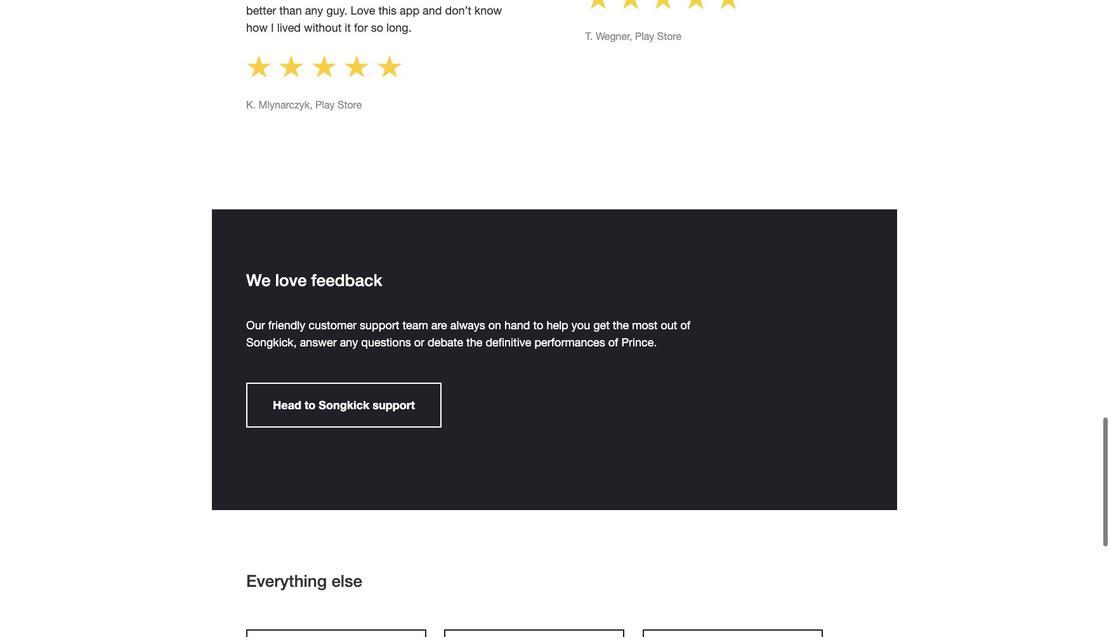 Task type: locate. For each thing, give the bounding box(es) containing it.
head
[[273, 398, 301, 412]]

0 horizontal spatial of
[[608, 335, 618, 349]]

to inside our friendly customer support team are always on hand to help you get the most out of songkick, answer any questions or debate the definitive performances of prince.
[[533, 318, 543, 332]]

to left help
[[533, 318, 543, 332]]

1 horizontal spatial to
[[533, 318, 543, 332]]

0 horizontal spatial the
[[466, 335, 482, 349]]

of right out
[[681, 318, 690, 332]]

support for songkick
[[373, 398, 415, 412]]

support
[[360, 318, 399, 332], [373, 398, 415, 412]]

wegner,
[[596, 30, 632, 42]]

prince.
[[621, 335, 657, 349]]

store inside t. wegner, play store link
[[657, 30, 681, 42]]

store
[[657, 30, 681, 42], [338, 99, 362, 110]]

any
[[340, 335, 358, 349]]

1 vertical spatial the
[[466, 335, 482, 349]]

to right head
[[305, 398, 316, 412]]

0 vertical spatial support
[[360, 318, 399, 332]]

the right get
[[613, 318, 629, 332]]

to inside "link"
[[305, 398, 316, 412]]

answer
[[300, 335, 337, 349]]

0 vertical spatial store
[[657, 30, 681, 42]]

to
[[533, 318, 543, 332], [305, 398, 316, 412]]

play right mlynarczyk,
[[315, 99, 335, 110]]

0 horizontal spatial store
[[338, 99, 362, 110]]

everything else
[[246, 571, 362, 590]]

1 horizontal spatial of
[[681, 318, 690, 332]]

questions
[[361, 335, 411, 349]]

play
[[635, 30, 654, 42], [315, 99, 335, 110]]

our friendly customer support team are always on hand to help you get the most out of songkick, answer any questions or debate the definitive performances of prince.
[[246, 318, 690, 349]]

1 horizontal spatial play
[[635, 30, 654, 42]]

t.
[[585, 30, 593, 42]]

of down get
[[608, 335, 618, 349]]

1 vertical spatial play
[[315, 99, 335, 110]]

we
[[246, 270, 271, 290]]

1 horizontal spatial store
[[657, 30, 681, 42]]

0 horizontal spatial play
[[315, 99, 335, 110]]

hand
[[504, 318, 530, 332]]

customer
[[309, 318, 357, 332]]

the down "always"
[[466, 335, 482, 349]]

1 vertical spatial to
[[305, 398, 316, 412]]

play right the "wegner,"
[[635, 30, 654, 42]]

k. mlynarczyk, play store
[[246, 99, 362, 110]]

0 vertical spatial play
[[635, 30, 654, 42]]

support up questions
[[360, 318, 399, 332]]

0 horizontal spatial to
[[305, 398, 316, 412]]

the
[[613, 318, 629, 332], [466, 335, 482, 349]]

1 vertical spatial support
[[373, 398, 415, 412]]

debate
[[428, 335, 463, 349]]

0 vertical spatial to
[[533, 318, 543, 332]]

you
[[572, 318, 590, 332]]

1 horizontal spatial the
[[613, 318, 629, 332]]

most
[[632, 318, 658, 332]]

t. wegner, play store
[[585, 30, 681, 42]]

0 vertical spatial the
[[613, 318, 629, 332]]

support inside "link"
[[373, 398, 415, 412]]

support right songkick
[[373, 398, 415, 412]]

support inside our friendly customer support team are always on hand to help you get the most out of songkick, answer any questions or debate the definitive performances of prince.
[[360, 318, 399, 332]]

songkick
[[319, 398, 369, 412]]

store inside k. mlynarczyk, play store link
[[338, 99, 362, 110]]

of
[[681, 318, 690, 332], [608, 335, 618, 349]]

1 vertical spatial store
[[338, 99, 362, 110]]

1 vertical spatial of
[[608, 335, 618, 349]]

feedback
[[311, 270, 382, 290]]

0 vertical spatial of
[[681, 318, 690, 332]]



Task type: describe. For each thing, give the bounding box(es) containing it.
everything
[[246, 571, 327, 590]]

songkick,
[[246, 335, 297, 349]]

definitive
[[486, 335, 531, 349]]

mlynarczyk,
[[259, 99, 313, 110]]

store for k. mlynarczyk, play store
[[338, 99, 362, 110]]

head to songkick support
[[273, 398, 415, 412]]

help
[[547, 318, 568, 332]]

love
[[275, 270, 307, 290]]

t. wegner, play store link
[[585, 28, 681, 44]]

on
[[488, 318, 501, 332]]

out
[[661, 318, 677, 332]]

support for customer
[[360, 318, 399, 332]]

or
[[414, 335, 425, 349]]

team
[[403, 318, 428, 332]]

friendly
[[268, 318, 305, 332]]

head to songkick support link
[[246, 382, 442, 427]]

else
[[331, 571, 362, 590]]

performances
[[534, 335, 605, 349]]

play for wegner,
[[635, 30, 654, 42]]

k. mlynarczyk, play store link
[[246, 97, 362, 112]]

we love feedback
[[246, 270, 382, 290]]

our
[[246, 318, 265, 332]]

play for mlynarczyk,
[[315, 99, 335, 110]]

always
[[450, 318, 485, 332]]

are
[[431, 318, 447, 332]]

k.
[[246, 99, 256, 110]]

get
[[593, 318, 610, 332]]

store for t. wegner, play store
[[657, 30, 681, 42]]



Task type: vqa. For each thing, say whether or not it's contained in the screenshot.
the top Support
yes



